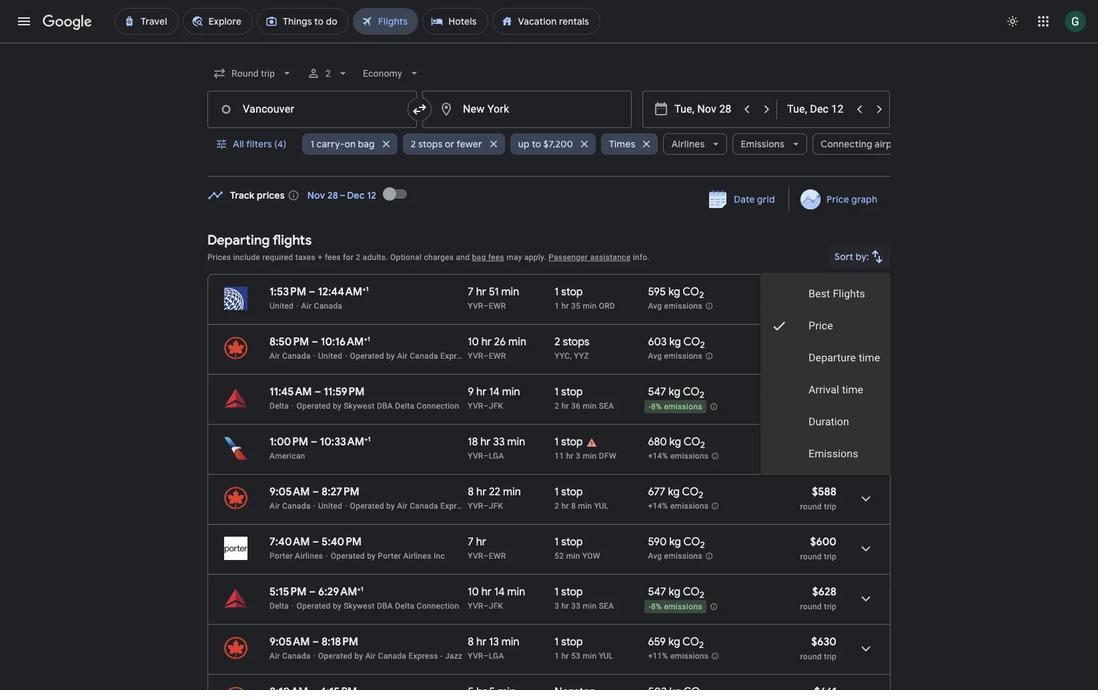 Task type: describe. For each thing, give the bounding box(es) containing it.
35
[[571, 302, 581, 311]]

graph
[[852, 194, 878, 206]]

co for 10 hr 14 min
[[683, 586, 700, 599]]

12
[[367, 190, 377, 202]]

select your sort order. menu
[[761, 273, 891, 476]]

emissions up 680 kg co 2
[[664, 403, 703, 412]]

1 stop
[[555, 436, 583, 449]]

1 horizontal spatial airlines
[[403, 552, 432, 561]]

2 inside the 603 kg co 2
[[700, 340, 705, 351]]

round trip
[[801, 352, 837, 362]]

optional
[[391, 253, 422, 262]]

passenger assistance button
[[549, 253, 631, 262]]

1 inside 1 stop 52 min yow
[[555, 536, 559, 549]]

680
[[648, 436, 667, 449]]

air canada down leaves vancouver international airport at 1:53 pm on tuesday, november 28 and arrives at newark liberty international airport at 12:44 am on wednesday, november 29. element
[[301, 302, 343, 311]]

- down total duration 8 hr 22 min. element
[[472, 502, 475, 511]]

dba for 5:15 pm – 6:29 am + 1
[[377, 602, 393, 611]]

8 hr 13 min yvr – lga
[[468, 636, 520, 661]]

avg emissions for 590
[[648, 552, 703, 561]]

547 for 9 hr 14 min
[[648, 386, 667, 399]]

american
[[270, 452, 305, 461]]

layover (1 of 1) is a 1 hr 35 min layover at o'hare international airport in chicago. element
[[555, 301, 642, 312]]

7 for 7 hr
[[468, 536, 474, 549]]

operated by skywest dba delta connection for 5:15 pm – 6:29 am + 1
[[297, 602, 460, 611]]

2 fees from the left
[[488, 253, 505, 262]]

1 inside popup button
[[311, 138, 315, 150]]

arrival time
[[809, 384, 864, 396]]

2 inside '1 stop 2 hr 8 min yul'
[[555, 502, 560, 511]]

2 inside 2 popup button
[[326, 68, 331, 79]]

542 US dollars text field
[[812, 386, 837, 399]]

operated by porter airlines inc
[[331, 552, 445, 561]]

yvr inside 7 hr yvr – ewr
[[468, 552, 484, 561]]

1 stop 52 min yow
[[555, 536, 601, 561]]

assistance
[[590, 253, 631, 262]]

Departure time: 5:15 PM. text field
[[270, 586, 307, 599]]

min inside 1 stop 1 hr 53 min yul
[[583, 652, 597, 661]]

leaves vancouver international airport at 11:45 am on tuesday, november 28 and arrives at john f. kennedy international airport at 11:59 pm on tuesday, november 28. element
[[270, 386, 365, 399]]

min inside 18 hr 33 min yvr – lga
[[508, 436, 525, 449]]

hr inside 10 hr 26 min yvr – ewr
[[482, 336, 492, 349]]

$588 round trip
[[801, 486, 837, 512]]

and
[[456, 253, 470, 262]]

yvr for 8 hr 13 min
[[468, 652, 484, 661]]

none search field containing all filters (4)
[[208, 57, 933, 177]]

price radio item
[[761, 310, 891, 342]]

flights
[[273, 232, 312, 249]]

yvr for 18 hr 33 min
[[468, 452, 484, 461]]

hr inside 1 stop 1 hr 35 min ord
[[562, 302, 569, 311]]

Departure time: 11:45 AM. text field
[[270, 386, 312, 399]]

kg for 10 hr 26 min
[[670, 336, 681, 349]]

– left 8:18 pm text field
[[313, 636, 319, 649]]

layover (1 of 1) is a 52 min layover at ottawa macdonald-cartier international airport in ottawa. element
[[555, 551, 642, 562]]

jfk for 8
[[489, 502, 504, 511]]

11:59 pm
[[324, 386, 365, 399]]

round for $600
[[801, 553, 822, 562]]

1 stop flight. element for 8 hr 22 min
[[555, 486, 583, 501]]

departing flights main content
[[208, 178, 891, 691]]

Departure time: 9:05 AM. text field
[[270, 636, 310, 649]]

12:44 am
[[318, 286, 362, 299]]

total duration 7 hr 51 min. element
[[468, 286, 555, 301]]

filters
[[246, 138, 272, 150]]

leaves vancouver international airport at 9:05 am on tuesday, november 28 and arrives at laguardia airport at 8:18 pm on tuesday, november 28. element
[[270, 636, 358, 649]]

8 inside '1 stop 2 hr 8 min yul'
[[571, 502, 576, 511]]

22
[[489, 486, 501, 499]]

kg for 10 hr 14 min
[[669, 586, 681, 599]]

emissions for 677
[[671, 502, 709, 511]]

+14% for 680
[[648, 452, 669, 461]]

– inside 10 hr 14 min yvr – jfk
[[484, 602, 489, 611]]

min inside 1 stop 3 hr 33 min sea
[[583, 602, 597, 611]]

operated down the 8:27 pm at the left of page
[[350, 502, 384, 511]]

sort by:
[[835, 251, 870, 263]]

$476
[[813, 286, 837, 299]]

2 stops yyc , yyz
[[555, 336, 590, 361]]

times
[[609, 138, 636, 150]]

3 1 stop flight. element from the top
[[555, 436, 583, 451]]

bag inside popup button
[[358, 138, 375, 150]]

layover (1 of 1) is a 1 hr 53 min layover at montréal-pierre elliott trudeau international airport in montreal. element
[[555, 651, 642, 662]]

to
[[532, 138, 541, 150]]

track
[[230, 190, 255, 202]]

Arrival time: 8:18 PM. text field
[[322, 636, 358, 649]]

2 inside 2 stops yyc , yyz
[[555, 336, 561, 349]]

8% for 10 hr 14 min
[[651, 603, 662, 612]]

stop for 1 stop
[[562, 436, 583, 449]]

yvr for 7 hr 51 min
[[468, 302, 484, 311]]

kg for 18 hr 33 min
[[670, 436, 682, 449]]

yul for 659
[[599, 652, 614, 661]]

dba for 11:45 am – 11:59 pm
[[377, 402, 393, 411]]

operated by air canada express - jazz for 10
[[350, 352, 494, 361]]

required
[[262, 253, 293, 262]]

taxes
[[295, 253, 316, 262]]

6:29 am
[[318, 586, 357, 599]]

jfk for 10
[[489, 602, 504, 611]]

– inside 5:15 pm – 6:29 am + 1
[[309, 586, 316, 599]]

547 kg co 2 for $628
[[648, 586, 705, 602]]

$628
[[813, 586, 837, 599]]

10:16 am
[[321, 336, 364, 349]]

1 left 35
[[555, 302, 560, 311]]

total duration 10 hr 14 min. element
[[468, 586, 555, 601]]

leaves vancouver international airport at 8:10 am on tuesday, november 28 and arrives at newark liberty international airport at 4:15 pm on tuesday, november 28. element
[[270, 686, 357, 691]]

layover (1 of 2) is a 1 hr 47 min layover at calgary international airport in calgary. layover (2 of 2) is a 1 hr 51 min layover at toronto pearson international airport in toronto. element
[[555, 351, 642, 362]]

13
[[489, 636, 499, 649]]

by:
[[856, 251, 870, 263]]

prices
[[208, 253, 231, 262]]

hr inside '1 stop 2 hr 8 min yul'
[[562, 502, 569, 511]]

yvr for 9 hr 14 min
[[468, 402, 484, 411]]

airlines button
[[664, 128, 728, 160]]

1 inside 1:00 pm – 10:33 am + 1
[[368, 435, 371, 444]]

1 stop 1 hr 35 min ord
[[555, 286, 616, 311]]

layover (1 of 1) is a 2 hr 36 min layover at seattle-tacoma international airport in seattle. element
[[555, 401, 642, 412]]

flight details. leaves vancouver international airport at 5:15 pm on tuesday, november 28 and arrives at john f. kennedy international airport at 6:29 am on wednesday, november 29. image
[[850, 583, 882, 615]]

+14% emissions for 680
[[648, 452, 709, 461]]

$600 round trip
[[801, 536, 837, 562]]

8:27 pm
[[322, 486, 360, 499]]

emissions for 595
[[665, 302, 703, 311]]

9:05 am for 9:05 am – 8:18 pm
[[270, 636, 310, 649]]

– left 11:59 pm text box
[[315, 386, 321, 399]]

11
[[555, 452, 564, 461]]

53
[[571, 652, 581, 661]]

– inside 1:00 pm – 10:33 am + 1
[[311, 436, 318, 449]]

- up "9"
[[472, 352, 475, 361]]

7:40 am – 5:40 pm
[[270, 536, 362, 549]]

Return text field
[[788, 91, 849, 127]]

duration
[[809, 416, 850, 429]]

– inside 7 hr yvr – ewr
[[484, 552, 489, 561]]

1 inside 5:15 pm – 6:29 am + 1
[[361, 585, 364, 594]]

$630 round trip
[[801, 636, 837, 662]]

– up porter airlines at left bottom
[[313, 536, 319, 549]]

departing
[[208, 232, 270, 249]]

5:40 pm
[[322, 536, 362, 549]]

departure time
[[809, 352, 880, 364]]

1:53 pm
[[270, 286, 306, 299]]

porter airlines
[[270, 552, 323, 561]]

charges
[[424, 253, 454, 262]]

$588
[[813, 486, 837, 499]]

trip for $630
[[824, 653, 837, 662]]

yvr for 10 hr 14 min
[[468, 602, 484, 611]]

$542 round trip
[[801, 436, 837, 462]]

kg for 9 hr 14 min
[[669, 386, 681, 399]]

co for 8 hr 13 min
[[683, 636, 700, 649]]

1 stop flight. element for 9 hr 14 min
[[555, 386, 583, 401]]

emissions up 659 kg co 2
[[664, 603, 703, 612]]

– inside 7 hr 51 min yvr – ewr
[[484, 302, 489, 311]]

9:05 am – 8:18 pm
[[270, 636, 358, 649]]

avg for 603
[[648, 352, 662, 361]]

14 for 9
[[489, 386, 500, 399]]

10 hr 26 min yvr – ewr
[[468, 336, 527, 361]]

+ for 12:44 am
[[362, 285, 366, 294]]

lga for 13
[[489, 652, 504, 661]]

- left 8 hr 13 min yvr – lga
[[441, 652, 443, 661]]

total duration 10 hr 26 min. element
[[468, 336, 555, 351]]

or
[[445, 138, 455, 150]]

jazz for 22
[[477, 502, 494, 511]]

total duration 8 hr 22 min. element
[[468, 486, 555, 501]]

emissions inside popup button
[[741, 138, 785, 150]]

round for $628
[[801, 603, 822, 612]]

1 carry-on bag
[[311, 138, 375, 150]]

up to $7,200
[[518, 138, 573, 150]]

trip for $600
[[824, 553, 837, 562]]

- up 659
[[649, 603, 651, 612]]

+14% emissions for 677
[[648, 502, 709, 511]]

kg for 7 hr
[[670, 536, 681, 549]]

52
[[555, 552, 564, 561]]

total duration 18 hr 33 min. element
[[468, 436, 555, 451]]

2 stops or fewer
[[411, 138, 482, 150]]

date grid
[[734, 194, 775, 206]]

$7,200
[[544, 138, 573, 150]]

date
[[734, 194, 755, 206]]

sort by: button
[[830, 241, 891, 273]]

547 for 10 hr 14 min
[[648, 586, 667, 599]]

departing flights
[[208, 232, 312, 249]]

yvr for 8 hr 22 min
[[468, 502, 484, 511]]

time for departure time
[[859, 352, 880, 364]]

9 hr 14 min yvr – jfk
[[468, 386, 520, 411]]

stop for 1 stop 1 hr 53 min yul
[[562, 636, 583, 649]]

– inside "9 hr 14 min yvr – jfk"
[[484, 402, 489, 411]]

hr inside 7 hr 51 min yvr – ewr
[[476, 286, 487, 299]]

min inside '1 stop 2 hr 8 min yul'
[[578, 502, 592, 511]]

hr inside 18 hr 33 min yvr – lga
[[481, 436, 491, 449]]

1 up layover (1 of 1) is a 1 hr 53 min layover at montréal-pierre elliott trudeau international airport in montreal. element
[[555, 636, 559, 649]]

600 US dollars text field
[[811, 536, 837, 549]]

hr inside 8 hr 13 min yvr – lga
[[477, 636, 487, 649]]

Departure time: 1:00 PM. text field
[[270, 436, 308, 449]]

bag fees button
[[472, 253, 505, 262]]

1 down passenger
[[555, 286, 559, 299]]

emissions for 603
[[665, 352, 703, 361]]

hr inside 7 hr yvr – ewr
[[476, 536, 487, 549]]

air canada for 8:18 pm
[[270, 652, 311, 661]]

Arrival time: 10:33 AM on  Wednesday, November 29. text field
[[320, 435, 371, 449]]

Departure text field
[[675, 91, 736, 127]]

min inside 7 hr 51 min yvr – ewr
[[502, 286, 520, 299]]

9
[[468, 386, 474, 399]]

677
[[648, 486, 666, 499]]

Arrival time: 6:29 AM on  Wednesday, November 29. text field
[[318, 585, 364, 599]]

8:18 pm
[[322, 636, 358, 649]]

hr inside 8 hr 22 min yvr – jfk
[[477, 486, 487, 499]]

operated by skywest dba delta connection for 11:45 am – 11:59 pm
[[297, 402, 460, 411]]

0 vertical spatial united
[[270, 302, 294, 311]]

apply.
[[525, 253, 547, 262]]

-8% emissions for $542
[[649, 403, 703, 412]]

total duration 8 hr 13 min. element
[[468, 636, 555, 651]]

min inside 10 hr 26 min yvr – ewr
[[509, 336, 527, 349]]

$542 for $542 round trip
[[812, 436, 837, 449]]

677 kg co 2
[[648, 486, 704, 501]]

– inside '8:50 pm – 10:16 am + 1'
[[312, 336, 318, 349]]

connecting airports button
[[813, 128, 933, 160]]

hr inside 1 stop 2 hr 36 min sea
[[562, 402, 569, 411]]

5:15 pm
[[270, 586, 307, 599]]

2 inside popup button
[[411, 138, 416, 150]]

kg for 8 hr 13 min
[[669, 636, 681, 649]]

1 round from the top
[[801, 352, 822, 362]]

operated down 8:18 pm text field
[[318, 652, 353, 661]]

prices
[[257, 190, 285, 202]]

Arrival time: 4:15 PM. text field
[[320, 686, 357, 691]]

659
[[648, 636, 666, 649]]

9:05 am for 9:05 am – 8:27 pm
[[270, 486, 310, 499]]

1 trip from the top
[[824, 352, 837, 362]]

connection for 10 hr 14 min
[[417, 602, 460, 611]]

28 – dec
[[328, 190, 365, 202]]

+ for 10:16 am
[[364, 335, 368, 344]]

inc
[[434, 552, 445, 561]]

ewr inside 7 hr yvr – ewr
[[489, 552, 506, 561]]

1:00 pm – 10:33 am + 1
[[270, 435, 371, 449]]

emissions inside select your sort order. menu
[[809, 448, 859, 461]]

– inside 1:53 pm – 12:44 am + 1
[[309, 286, 315, 299]]

skywest for 11:59 pm
[[344, 402, 375, 411]]

co for 7 hr
[[684, 536, 700, 549]]

min inside 1 stop 52 min yow
[[566, 552, 580, 561]]

0 horizontal spatial airlines
[[295, 552, 323, 561]]

+14% for 677
[[648, 502, 669, 511]]

hr inside 1 stop 1 hr 53 min yul
[[562, 652, 569, 661]]

$542 for $542
[[812, 386, 837, 399]]

-8% emissions for $628
[[649, 603, 703, 612]]

1 left 53
[[555, 652, 560, 661]]

– left the 8:27 pm at the left of page
[[313, 486, 319, 499]]

2 inside 677 kg co 2
[[699, 490, 704, 501]]

Departure time: 7:40 AM. text field
[[270, 536, 310, 549]]

1 up the 11
[[555, 436, 559, 449]]

2 stops or fewer button
[[403, 128, 505, 160]]

2 stops flight. element
[[555, 336, 590, 351]]

co for 9 hr 14 min
[[683, 386, 700, 399]]

hr inside 1 stop 3 hr 33 min sea
[[562, 602, 569, 611]]

find the best price region
[[208, 178, 891, 222]]

10 for 10 hr 14 min
[[468, 586, 479, 599]]



Task type: locate. For each thing, give the bounding box(es) containing it.
1 -8% emissions from the top
[[649, 403, 703, 412]]

1 vertical spatial lga
[[489, 652, 504, 661]]

learn more about tracked prices image
[[288, 190, 300, 202]]

lga down total duration 18 hr 33 min. element
[[489, 452, 504, 461]]

– inside 8 hr 22 min yvr – jfk
[[484, 502, 489, 511]]

lga inside 8 hr 13 min yvr – lga
[[489, 652, 504, 661]]

0 vertical spatial operated by skywest dba delta connection
[[297, 402, 460, 411]]

0 horizontal spatial emissions
[[741, 138, 785, 150]]

1 stop flight. element for 8 hr 13 min
[[555, 636, 583, 651]]

0 vertical spatial 7
[[468, 286, 474, 299]]

7 hr yvr – ewr
[[468, 536, 506, 561]]

2 vertical spatial jazz
[[445, 652, 463, 661]]

1 ewr from the top
[[489, 302, 506, 311]]

nov
[[308, 190, 325, 202]]

0 vertical spatial ewr
[[489, 302, 506, 311]]

yvr inside 10 hr 26 min yvr – ewr
[[468, 352, 484, 361]]

2 547 kg co 2 from the top
[[648, 586, 705, 602]]

2 inside 680 kg co 2
[[701, 440, 705, 451]]

1 8% from the top
[[651, 403, 662, 412]]

2 7 from the top
[[468, 536, 474, 549]]

price graph button
[[792, 188, 888, 212]]

0 vertical spatial +14%
[[648, 452, 669, 461]]

None search field
[[208, 57, 933, 177]]

3
[[576, 452, 581, 461], [555, 602, 560, 611]]

1 inside 1 stop 3 hr 33 min sea
[[555, 586, 559, 599]]

+ for 10:33 am
[[364, 435, 368, 444]]

emissions
[[665, 302, 703, 311], [665, 352, 703, 361], [664, 403, 703, 412], [671, 452, 709, 461], [671, 502, 709, 511], [665, 552, 703, 561], [664, 603, 703, 612], [671, 652, 709, 662]]

0 vertical spatial +14% emissions
[[648, 452, 709, 461]]

kg inside the 603 kg co 2
[[670, 336, 681, 349]]

2 inside 590 kg co 2
[[700, 540, 705, 551]]

united
[[270, 302, 294, 311], [318, 352, 343, 361], [318, 502, 343, 511]]

588 US dollars text field
[[813, 486, 837, 499]]

yvr inside 8 hr 22 min yvr – jfk
[[468, 502, 484, 511]]

2  image from the top
[[313, 652, 316, 661]]

10 for 10 hr 26 min
[[468, 336, 479, 349]]

date grid button
[[700, 188, 786, 212]]

main menu image
[[16, 13, 32, 29]]

price for price graph
[[827, 194, 849, 206]]

 image
[[313, 502, 316, 511], [313, 652, 316, 661]]

passenger
[[549, 253, 588, 262]]

round inside $588 round trip
[[801, 503, 822, 512]]

7 hr 51 min yvr – ewr
[[468, 286, 520, 311]]

+
[[318, 253, 323, 262], [362, 285, 366, 294], [364, 335, 368, 344], [364, 435, 368, 444], [357, 585, 361, 594]]

yvr down total duration 8 hr 22 min. element
[[468, 502, 484, 511]]

0 vertical spatial dba
[[377, 402, 393, 411]]

price for price
[[809, 320, 833, 332]]

round for $588
[[801, 503, 822, 512]]

+ down 11:59 pm text box
[[364, 435, 368, 444]]

-
[[472, 352, 475, 361], [649, 403, 651, 412], [472, 502, 475, 511], [649, 603, 651, 612], [441, 652, 443, 661]]

1 left carry- in the left top of the page
[[311, 138, 315, 150]]

- up 680
[[649, 403, 651, 412]]

best
[[809, 288, 830, 300]]

loading results progress bar
[[0, 43, 1099, 45]]

connecting airports
[[821, 138, 911, 150]]

0 vertical spatial express
[[441, 352, 470, 361]]

Arrival time: 10:16 AM on  Wednesday, November 29. text field
[[321, 335, 370, 349]]

8% up 659
[[651, 603, 662, 612]]

1 vertical spatial 9:05 am
[[270, 636, 310, 649]]

2 10 from the top
[[468, 586, 479, 599]]

jfk down total duration 9 hr 14 min. element
[[489, 402, 504, 411]]

operated by air canada express - jazz for 8
[[350, 502, 494, 511]]

hr
[[476, 286, 487, 299], [562, 302, 569, 311], [482, 336, 492, 349], [477, 386, 487, 399], [562, 402, 569, 411], [481, 436, 491, 449], [566, 452, 574, 461], [477, 486, 487, 499], [562, 502, 569, 511], [476, 536, 487, 549], [482, 586, 492, 599], [562, 602, 569, 611], [477, 636, 487, 649], [562, 652, 569, 661]]

547 kg co 2
[[648, 386, 705, 401], [648, 586, 705, 602]]

3 down the 1 stop
[[576, 452, 581, 461]]

sea for 9 hr 14 min
[[599, 402, 614, 411]]

stop up 52
[[562, 536, 583, 549]]

+ inside 1:53 pm – 12:44 am + 1
[[362, 285, 366, 294]]

layover (1 of 1) is a 11 hr 3 min overnight layover at dallas/fort worth international airport in dallas. element
[[555, 451, 642, 462]]

stop for 1 stop 52 min yow
[[562, 536, 583, 549]]

2 yvr from the top
[[468, 352, 484, 361]]

2 operated by skywest dba delta connection from the top
[[297, 602, 460, 611]]

0 vertical spatial  image
[[313, 502, 316, 511]]

1 547 from the top
[[648, 386, 667, 399]]

Departure time: 8:50 PM. text field
[[270, 336, 309, 349]]

leaves vancouver international airport at 1:00 pm on tuesday, november 28 and arrives at laguardia airport at 10:33 am on wednesday, november 29. element
[[270, 435, 371, 449]]

8 for 8 hr 13 min
[[468, 636, 474, 649]]

sea inside 1 stop 3 hr 33 min sea
[[599, 602, 614, 611]]

– right '1:00 pm' text field
[[311, 436, 318, 449]]

emissions button
[[733, 128, 808, 160]]

sea inside 1 stop 2 hr 36 min sea
[[599, 402, 614, 411]]

+ inside 5:15 pm – 6:29 am + 1
[[357, 585, 361, 594]]

5 yvr from the top
[[468, 502, 484, 511]]

jfk
[[489, 402, 504, 411], [489, 502, 504, 511], [489, 602, 504, 611]]

(4)
[[274, 138, 287, 150]]

6 round from the top
[[801, 653, 822, 662]]

542 US dollars text field
[[812, 436, 837, 449]]

0 horizontal spatial bag
[[358, 138, 375, 150]]

0 vertical spatial emissions
[[741, 138, 785, 150]]

stops up ,
[[563, 336, 590, 349]]

33 right "18"
[[493, 436, 505, 449]]

yvr for 10 hr 26 min
[[468, 352, 484, 361]]

round inside the $542 round trip
[[801, 453, 822, 462]]

trip inside $600 round trip
[[824, 553, 837, 562]]

0 vertical spatial avg
[[648, 302, 662, 311]]

10 hr 14 min yvr – jfk
[[468, 586, 525, 611]]

stop for 1 stop 3 hr 33 min sea
[[562, 586, 583, 599]]

8 hr 22 min yvr – jfk
[[468, 486, 521, 511]]

$628 round trip
[[801, 586, 837, 612]]

+11% emissions
[[648, 652, 709, 662]]

1 10 from the top
[[468, 336, 479, 349]]

all filters (4)
[[233, 138, 287, 150]]

7 down 8 hr 22 min yvr – jfk
[[468, 536, 474, 549]]

3 avg from the top
[[648, 552, 662, 561]]

yul inside '1 stop 2 hr 8 min yul'
[[595, 502, 609, 511]]

nov 28 – dec 12
[[308, 190, 377, 202]]

co right 677
[[682, 486, 699, 499]]

1 horizontal spatial bag
[[472, 253, 486, 262]]

1 stop from the top
[[562, 286, 583, 299]]

operated down leaves vancouver international airport at 11:45 am on tuesday, november 28 and arrives at john f. kennedy international airport at 11:59 pm on tuesday, november 28. element
[[297, 402, 331, 411]]

trip for $628
[[824, 603, 837, 612]]

leaves vancouver international airport at 8:50 pm on tuesday, november 28 and arrives at newark liberty international airport at 10:16 am on wednesday, november 29. element
[[270, 335, 370, 349]]

trip for $588
[[824, 503, 837, 512]]

 image down 9:05 am – 8:27 pm
[[313, 502, 316, 511]]

0 vertical spatial yul
[[595, 502, 609, 511]]

7:40 am
[[270, 536, 310, 549]]

547 kg co 2 for $542
[[648, 386, 705, 401]]

2 dba from the top
[[377, 602, 393, 611]]

0 vertical spatial 3
[[576, 452, 581, 461]]

1 vertical spatial dba
[[377, 602, 393, 611]]

ewr inside 7 hr 51 min yvr – ewr
[[489, 302, 506, 311]]

Departure time: 1:53 PM. text field
[[270, 286, 306, 299]]

2 lga from the top
[[489, 652, 504, 661]]

1 stop flight. element
[[555, 286, 583, 301], [555, 386, 583, 401], [555, 436, 583, 451], [555, 486, 583, 501], [555, 536, 583, 551], [555, 586, 583, 601], [555, 636, 583, 651]]

air canada for 10:16 am
[[270, 352, 311, 361]]

Departure time: 9:05 AM. text field
[[270, 486, 310, 499]]

carry-
[[317, 138, 345, 150]]

departure
[[809, 352, 856, 364]]

1 vertical spatial 8%
[[651, 603, 662, 612]]

8 for 8 hr 22 min
[[468, 486, 474, 499]]

trip down 542 us dollars text box
[[824, 453, 837, 462]]

2 8% from the top
[[651, 603, 662, 612]]

co for 18 hr 33 min
[[684, 436, 701, 449]]

flights
[[833, 288, 866, 300]]

lga inside 18 hr 33 min yvr – lga
[[489, 452, 504, 461]]

total duration 7 hr. element
[[468, 536, 555, 551]]

kg inside 590 kg co 2
[[670, 536, 681, 549]]

1 vertical spatial operated by air canada express - jazz
[[350, 502, 494, 511]]

$542 up duration
[[812, 386, 837, 399]]

1  image from the top
[[313, 502, 316, 511]]

yvr inside 18 hr 33 min yvr – lga
[[468, 452, 484, 461]]

kg right the 590
[[670, 536, 681, 549]]

1 vertical spatial jfk
[[489, 502, 504, 511]]

skywest for 6:29 am
[[344, 602, 375, 611]]

total duration 5 hr 5 min. element
[[468, 686, 555, 691]]

yvr inside 8 hr 13 min yvr – lga
[[468, 652, 484, 661]]

co right '595' on the right top of page
[[683, 286, 700, 299]]

yvr inside 10 hr 14 min yvr – jfk
[[468, 602, 484, 611]]

1 +14% emissions from the top
[[648, 452, 709, 461]]

min inside 1 stop 1 hr 35 min ord
[[583, 302, 597, 311]]

2 button
[[302, 57, 355, 89]]

2 ewr from the top
[[489, 352, 506, 361]]

kg inside 677 kg co 2
[[668, 486, 680, 499]]

avg emissions for 603
[[648, 352, 703, 361]]

3 stop from the top
[[562, 436, 583, 449]]

9:05 am down american
[[270, 486, 310, 499]]

operated by air canada express - jazz down 8:18 pm text field
[[318, 652, 463, 661]]

trip for $542
[[824, 453, 837, 462]]

1 vertical spatial 14
[[494, 586, 505, 599]]

9:05 am up departure time: 8:10 am. text box
[[270, 636, 310, 649]]

7 for 7 hr 51 min
[[468, 286, 474, 299]]

1 vertical spatial skywest
[[344, 602, 375, 611]]

1 1 stop flight. element from the top
[[555, 286, 583, 301]]

stops for yyc
[[563, 336, 590, 349]]

2 sea from the top
[[599, 602, 614, 611]]

airlines left 'inc'
[[403, 552, 432, 561]]

1 vertical spatial emissions
[[809, 448, 859, 461]]

11:45 am – 11:59 pm
[[270, 386, 365, 399]]

– inside 8 hr 13 min yvr – lga
[[484, 652, 489, 661]]

kg for 8 hr 22 min
[[668, 486, 680, 499]]

lga for 33
[[489, 452, 504, 461]]

1 vertical spatial +14% emissions
[[648, 502, 709, 511]]

14
[[489, 386, 500, 399], [494, 586, 505, 599]]

2 vertical spatial avg
[[648, 552, 662, 561]]

emissions for 659
[[671, 652, 709, 662]]

3 inside 1 stop 3 hr 33 min sea
[[555, 602, 560, 611]]

1 down yyc
[[555, 386, 559, 399]]

1 horizontal spatial 3
[[576, 452, 581, 461]]

yyz
[[574, 352, 589, 361]]

1 vertical spatial 10
[[468, 586, 479, 599]]

lga
[[489, 452, 504, 461], [489, 652, 504, 661]]

1 inside 1 stop 2 hr 36 min sea
[[555, 386, 559, 399]]

0 vertical spatial lga
[[489, 452, 504, 461]]

0 vertical spatial stops
[[418, 138, 443, 150]]

1 vertical spatial ewr
[[489, 352, 506, 361]]

canada
[[314, 302, 343, 311], [282, 352, 311, 361], [410, 352, 438, 361], [282, 502, 311, 511], [410, 502, 438, 511], [282, 652, 311, 661], [378, 652, 407, 661]]

hr right "18"
[[481, 436, 491, 449]]

trip down price radio item
[[824, 352, 837, 362]]

603
[[648, 336, 667, 349]]

$630
[[812, 636, 837, 649]]

0 vertical spatial 8%
[[651, 403, 662, 412]]

1 sea from the top
[[599, 402, 614, 411]]

0 vertical spatial avg emissions
[[648, 302, 703, 311]]

stop inside 1 stop 3 hr 33 min sea
[[562, 586, 583, 599]]

+ for 6:29 am
[[357, 585, 361, 594]]

0 vertical spatial 8
[[468, 486, 474, 499]]

 image
[[313, 352, 316, 361]]

include
[[233, 253, 260, 262]]

time for arrival time
[[842, 384, 864, 396]]

yvr down total duration 10 hr 14 min. element
[[468, 602, 484, 611]]

18
[[468, 436, 478, 449]]

min inside 10 hr 14 min yvr – jfk
[[507, 586, 525, 599]]

1 9:05 am from the top
[[270, 486, 310, 499]]

layover (1 of 1) is a 3 hr 33 min layover at seattle-tacoma international airport in seattle. element
[[555, 601, 642, 612]]

hr left 51
[[476, 286, 487, 299]]

jfk for 9
[[489, 402, 504, 411]]

6 1 stop flight. element from the top
[[555, 586, 583, 601]]

0 horizontal spatial stops
[[418, 138, 443, 150]]

0 vertical spatial bag
[[358, 138, 375, 150]]

– inside 10 hr 26 min yvr – ewr
[[484, 352, 489, 361]]

1 stop flight. element up 53
[[555, 636, 583, 651]]

1
[[311, 138, 315, 150], [366, 285, 369, 294], [555, 286, 559, 299], [555, 302, 560, 311], [368, 335, 370, 344], [555, 386, 559, 399], [368, 435, 371, 444], [555, 436, 559, 449], [555, 486, 559, 499], [555, 536, 559, 549], [361, 585, 364, 594], [555, 586, 559, 599], [555, 636, 559, 649], [555, 652, 560, 661]]

2 stop from the top
[[562, 386, 583, 399]]

lga down 13
[[489, 652, 504, 661]]

2 jfk from the top
[[489, 502, 504, 511]]

1 connection from the top
[[417, 402, 460, 411]]

leaves vancouver international airport at 1:53 pm on tuesday, november 28 and arrives at newark liberty international airport at 12:44 am on wednesday, november 29. element
[[270, 285, 369, 299]]

by
[[386, 352, 395, 361], [333, 402, 342, 411], [386, 502, 395, 511], [367, 552, 376, 561], [333, 602, 342, 611], [355, 652, 363, 661]]

stop up 35
[[562, 286, 583, 299]]

1 vertical spatial -8% emissions
[[649, 603, 703, 612]]

10 left 26
[[468, 336, 479, 349]]

1 horizontal spatial 33
[[571, 602, 581, 611]]

leaves vancouver international airport at 5:15 pm on tuesday, november 28 and arrives at john f. kennedy international airport at 6:29 am on wednesday, november 29. element
[[270, 585, 364, 599]]

5 round from the top
[[801, 603, 822, 612]]

9:05 am
[[270, 486, 310, 499], [270, 636, 310, 649]]

stops
[[418, 138, 443, 150], [563, 336, 590, 349]]

2 vertical spatial ewr
[[489, 552, 506, 561]]

ewr for 26
[[489, 352, 506, 361]]

airports
[[875, 138, 911, 150]]

5 1 stop flight. element from the top
[[555, 536, 583, 551]]

8 up 1 stop 52 min yow
[[571, 502, 576, 511]]

jazz for 26
[[477, 352, 494, 361]]

1 vertical spatial yul
[[599, 652, 614, 661]]

1 porter from the left
[[270, 552, 293, 561]]

1 vertical spatial 547
[[648, 586, 667, 599]]

2 9:05 am from the top
[[270, 636, 310, 649]]

1 vertical spatial 7
[[468, 536, 474, 549]]

0 vertical spatial 9:05 am
[[270, 486, 310, 499]]

min right the 22
[[503, 486, 521, 499]]

– down total duration 10 hr 26 min. element
[[484, 352, 489, 361]]

1 vertical spatial 8
[[571, 502, 576, 511]]

0 horizontal spatial 33
[[493, 436, 505, 449]]

1 vertical spatial avg
[[648, 352, 662, 361]]

min inside 8 hr 13 min yvr – lga
[[502, 636, 520, 649]]

8:50 pm
[[270, 336, 309, 349]]

590
[[648, 536, 667, 549]]

kg for 7 hr 51 min
[[669, 286, 681, 299]]

avg emissions for 595
[[648, 302, 703, 311]]

1 horizontal spatial stops
[[563, 336, 590, 349]]

fewer
[[457, 138, 482, 150]]

1 vertical spatial $542
[[812, 436, 837, 449]]

min
[[502, 286, 520, 299], [583, 302, 597, 311], [509, 336, 527, 349], [502, 386, 520, 399], [583, 402, 597, 411], [508, 436, 525, 449], [583, 452, 597, 461], [503, 486, 521, 499], [578, 502, 592, 511], [566, 552, 580, 561], [507, 586, 525, 599], [583, 602, 597, 611], [502, 636, 520, 649], [583, 652, 597, 661]]

stop up "layover (1 of 1) is a 2 hr 8 min layover at montréal-pierre elliott trudeau international airport in montreal." element on the right of page
[[562, 486, 583, 499]]

round inside $600 round trip
[[801, 553, 822, 562]]

2 1 stop flight. element from the top
[[555, 386, 583, 401]]

2 -8% emissions from the top
[[649, 603, 703, 612]]

operated down leaves vancouver international airport at 5:15 pm on tuesday, november 28 and arrives at john f. kennedy international airport at 6:29 am on wednesday, november 29. element on the bottom of the page
[[297, 602, 331, 611]]

7
[[468, 286, 474, 299], [468, 536, 474, 549]]

3 for hr
[[576, 452, 581, 461]]

min inside 8 hr 22 min yvr – jfk
[[503, 486, 521, 499]]

2 vertical spatial united
[[318, 502, 343, 511]]

price left "graph"
[[827, 194, 849, 206]]

stop
[[562, 286, 583, 299], [562, 386, 583, 399], [562, 436, 583, 449], [562, 486, 583, 499], [562, 536, 583, 549], [562, 586, 583, 599], [562, 636, 583, 649]]

avg down '595' on the right top of page
[[648, 302, 662, 311]]

round for $542
[[801, 453, 822, 462]]

476 US dollars text field
[[813, 286, 837, 299]]

emissions down 590 kg co 2
[[665, 552, 703, 561]]

yul inside 1 stop 1 hr 53 min yul
[[599, 652, 614, 661]]

yvr inside "9 hr 14 min yvr – jfk"
[[468, 402, 484, 411]]

2 avg emissions from the top
[[648, 352, 703, 361]]

operated down 5:40 pm text field
[[331, 552, 365, 561]]

stop for 1 stop 1 hr 35 min ord
[[562, 286, 583, 299]]

7 1 stop flight. element from the top
[[555, 636, 583, 651]]

0 horizontal spatial porter
[[270, 552, 293, 561]]

0 vertical spatial 14
[[489, 386, 500, 399]]

co for 8 hr 22 min
[[682, 486, 699, 499]]

emissions down 595 kg co 2
[[665, 302, 703, 311]]

1 inside 1:53 pm – 12:44 am + 1
[[366, 285, 369, 294]]

min down total duration 7 hr. element
[[507, 586, 525, 599]]

8 inside 8 hr 13 min yvr – lga
[[468, 636, 474, 649]]

1 547 kg co 2 from the top
[[648, 386, 705, 401]]

2 inside 659 kg co 2
[[700, 640, 704, 652]]

None field
[[208, 61, 299, 85], [358, 61, 427, 85], [208, 61, 299, 85], [358, 61, 427, 85]]

1 dba from the top
[[377, 402, 393, 411]]

2 vertical spatial avg emissions
[[648, 552, 703, 561]]

co down 590 kg co 2
[[683, 586, 700, 599]]

1 vertical spatial bag
[[472, 253, 486, 262]]

1:53 pm – 12:44 am + 1
[[270, 285, 369, 299]]

0 vertical spatial 547
[[648, 386, 667, 399]]

-8% emissions
[[649, 403, 703, 412], [649, 603, 703, 612]]

0 vertical spatial 33
[[493, 436, 505, 449]]

33 inside 1 stop 3 hr 33 min sea
[[571, 602, 581, 611]]

swap origin and destination. image
[[412, 101, 428, 117]]

2 horizontal spatial airlines
[[672, 138, 705, 150]]

+14% down 677
[[648, 502, 669, 511]]

min inside "9 hr 14 min yvr – jfk"
[[502, 386, 520, 399]]

1 down the 11
[[555, 486, 559, 499]]

1 stop flight. element up 36
[[555, 386, 583, 401]]

3 yvr from the top
[[468, 402, 484, 411]]

0 vertical spatial 10
[[468, 336, 479, 349]]

flight details. leaves vancouver international airport at 7:40 am on tuesday, november 28 and arrives at newark liberty international airport at 5:40 pm on tuesday, november 28. image
[[850, 533, 882, 565]]

8 yvr from the top
[[468, 652, 484, 661]]

round down $630
[[801, 653, 822, 662]]

3 avg emissions from the top
[[648, 552, 703, 561]]

connection down 'inc'
[[417, 602, 460, 611]]

air canada for 8:27 pm
[[270, 502, 311, 511]]

2 avg from the top
[[648, 352, 662, 361]]

-8% emissions up 659 kg co 2
[[649, 603, 703, 612]]

jfk inside 8 hr 22 min yvr – jfk
[[489, 502, 504, 511]]

1 avg from the top
[[648, 302, 662, 311]]

1 vertical spatial stops
[[563, 336, 590, 349]]

1 vertical spatial 33
[[571, 602, 581, 611]]

1 stop flight. element down the 11
[[555, 486, 583, 501]]

None text field
[[208, 91, 417, 128], [423, 91, 632, 128], [208, 91, 417, 128], [423, 91, 632, 128]]

total duration 9 hr 14 min. element
[[468, 386, 555, 401]]

4 yvr from the top
[[468, 452, 484, 461]]

round down price radio item
[[801, 352, 822, 362]]

porter down 7:40 am text box
[[270, 552, 293, 561]]

595
[[648, 286, 666, 299]]

+ down operated by porter airlines inc
[[357, 585, 361, 594]]

co inside the 603 kg co 2
[[684, 336, 700, 349]]

co inside 659 kg co 2
[[683, 636, 700, 649]]

kg right 680
[[670, 436, 682, 449]]

1 vertical spatial 3
[[555, 602, 560, 611]]

1 vertical spatial sea
[[599, 602, 614, 611]]

5:15 pm – 6:29 am + 1
[[270, 585, 364, 599]]

 image for 8:18 pm
[[313, 652, 316, 661]]

price graph
[[827, 194, 878, 206]]

+14% emissions down 680 kg co 2
[[648, 452, 709, 461]]

1 right 10:33 am
[[368, 435, 371, 444]]

1 vertical spatial 547 kg co 2
[[648, 586, 705, 602]]

Departure time: 8:10 AM. text field
[[270, 686, 308, 691]]

3 jfk from the top
[[489, 602, 504, 611]]

air
[[301, 302, 312, 311], [270, 352, 280, 361], [397, 352, 408, 361], [270, 502, 280, 511], [397, 502, 408, 511], [270, 652, 280, 661], [366, 652, 376, 661]]

track prices
[[230, 190, 285, 202]]

0 horizontal spatial fees
[[325, 253, 341, 262]]

0 vertical spatial jfk
[[489, 402, 504, 411]]

 image for 8:27 pm
[[313, 502, 316, 511]]

min up 1 stop 52 min yow
[[578, 502, 592, 511]]

1 jfk from the top
[[489, 402, 504, 411]]

1 $542 from the top
[[812, 386, 837, 399]]

kg
[[669, 286, 681, 299], [670, 336, 681, 349], [669, 386, 681, 399], [670, 436, 682, 449], [668, 486, 680, 499], [670, 536, 681, 549], [669, 586, 681, 599], [669, 636, 681, 649]]

min inside layover (1 of 1) is a 11 hr 3 min overnight layover at dallas/fort worth international airport in dallas. "element"
[[583, 452, 597, 461]]

7 inside 7 hr yvr – ewr
[[468, 536, 474, 549]]

2 547 from the top
[[648, 586, 667, 599]]

for
[[343, 253, 354, 262]]

4 round from the top
[[801, 553, 822, 562]]

3 for stop
[[555, 602, 560, 611]]

Arrival time: 12:44 AM on  Wednesday, November 29. text field
[[318, 285, 369, 299]]

8 left 13
[[468, 636, 474, 649]]

1 skywest from the top
[[344, 402, 375, 411]]

0 horizontal spatial 3
[[555, 602, 560, 611]]

2 porter from the left
[[378, 552, 401, 561]]

sort
[[835, 251, 854, 263]]

co for 7 hr 51 min
[[683, 286, 700, 299]]

1 stop 3 hr 33 min sea
[[555, 586, 614, 611]]

2 trip from the top
[[824, 453, 837, 462]]

628 US dollars text field
[[813, 586, 837, 599]]

sea up 1 stop 1 hr 53 min yul
[[599, 602, 614, 611]]

– down 51
[[484, 302, 489, 311]]

1 inside '1 stop 2 hr 8 min yul'
[[555, 486, 559, 499]]

1 vertical spatial time
[[842, 384, 864, 396]]

1 vertical spatial jazz
[[477, 502, 494, 511]]

stop inside '1 stop 2 hr 8 min yul'
[[562, 486, 583, 499]]

1 lga from the top
[[489, 452, 504, 461]]

– down total duration 9 hr 14 min. element
[[484, 402, 489, 411]]

+14% emissions down 677 kg co 2
[[648, 502, 709, 511]]

nonstop flight. element
[[555, 686, 596, 691]]

8 inside 8 hr 22 min yvr – jfk
[[468, 486, 474, 499]]

6 stop from the top
[[562, 586, 583, 599]]

3 trip from the top
[[824, 503, 837, 512]]

0 vertical spatial sea
[[599, 402, 614, 411]]

avg for 590
[[648, 552, 662, 561]]

co up +11% emissions
[[683, 636, 700, 649]]

Arrival time: 5:40 PM. text field
[[322, 536, 362, 549]]

3 round from the top
[[801, 503, 822, 512]]

– inside 18 hr 33 min yvr – lga
[[484, 452, 489, 461]]

sea
[[599, 402, 614, 411], [599, 602, 614, 611]]

5 stop from the top
[[562, 536, 583, 549]]

stop for 1 stop 2 hr 36 min sea
[[562, 386, 583, 399]]

1 vertical spatial connection
[[417, 602, 460, 611]]

2 vertical spatial jfk
[[489, 602, 504, 611]]

1 operated by skywest dba delta connection from the top
[[297, 402, 460, 411]]

1 vertical spatial operated by skywest dba delta connection
[[297, 602, 460, 611]]

round inside $630 round trip
[[801, 653, 822, 662]]

2 round from the top
[[801, 453, 822, 462]]

1 fees from the left
[[325, 253, 341, 262]]

1 stop flight. element for 7 hr 51 min
[[555, 286, 583, 301]]

yvr up "9"
[[468, 352, 484, 361]]

0 vertical spatial price
[[827, 194, 849, 206]]

stop inside 1 stop 52 min yow
[[562, 536, 583, 549]]

up
[[518, 138, 530, 150]]

flight details. leaves vancouver international airport at 9:05 am on tuesday, november 28 and arrives at laguardia airport at 8:18 pm on tuesday, november 28. image
[[850, 633, 882, 665]]

fees left may
[[488, 253, 505, 262]]

hr down 8 hr 22 min yvr – jfk
[[476, 536, 487, 549]]

6 trip from the top
[[824, 653, 837, 662]]

1 vertical spatial +14%
[[648, 502, 669, 511]]

united for 8:50 pm
[[318, 352, 343, 361]]

hr inside 10 hr 14 min yvr – jfk
[[482, 586, 492, 599]]

1 +14% from the top
[[648, 452, 669, 461]]

33 inside 18 hr 33 min yvr – lga
[[493, 436, 505, 449]]

2 skywest from the top
[[344, 602, 375, 611]]

sea for 10 hr 14 min
[[599, 602, 614, 611]]

yvr down total duration 7 hr 51 min. element
[[468, 302, 484, 311]]

change appearance image
[[997, 5, 1029, 37]]

10 inside 10 hr 14 min yvr – jfk
[[468, 586, 479, 599]]

kg inside 680 kg co 2
[[670, 436, 682, 449]]

avg for 595
[[648, 302, 662, 311]]

stops for or
[[418, 138, 443, 150]]

1 avg emissions from the top
[[648, 302, 703, 311]]

trip inside the $542 round trip
[[824, 453, 837, 462]]

– down total duration 10 hr 14 min. element
[[484, 602, 489, 611]]

leaves vancouver international airport at 7:40 am on tuesday, november 28 and arrives at newark liberty international airport at 5:40 pm on tuesday, november 28. element
[[270, 536, 362, 549]]

stops inside popup button
[[418, 138, 443, 150]]

express for 8 hr 22 min
[[441, 502, 470, 511]]

8:50 pm – 10:16 am + 1
[[270, 335, 370, 349]]

co for 10 hr 26 min
[[684, 336, 700, 349]]

trip down $630
[[824, 653, 837, 662]]

+14%
[[648, 452, 669, 461], [648, 502, 669, 511]]

7 yvr from the top
[[468, 602, 484, 611]]

kg inside 595 kg co 2
[[669, 286, 681, 299]]

bag right on
[[358, 138, 375, 150]]

round
[[801, 352, 822, 362], [801, 453, 822, 462], [801, 503, 822, 512], [801, 553, 822, 562], [801, 603, 822, 612], [801, 653, 822, 662]]

1 stop flight. element up 35
[[555, 286, 583, 301]]

2 connection from the top
[[417, 602, 460, 611]]

min right 26
[[509, 336, 527, 349]]

ewr
[[489, 302, 506, 311], [489, 352, 506, 361], [489, 552, 506, 561]]

14 for 10
[[494, 586, 505, 599]]

1 horizontal spatial porter
[[378, 552, 401, 561]]

kg right 677
[[668, 486, 680, 499]]

2 +14% emissions from the top
[[648, 502, 709, 511]]

14 inside 10 hr 14 min yvr – jfk
[[494, 586, 505, 599]]

express for 10 hr 26 min
[[441, 352, 470, 361]]

hr inside "9 hr 14 min yvr – jfk"
[[477, 386, 487, 399]]

round inside $628 round trip
[[801, 603, 822, 612]]

$542 inside the $542 round trip
[[812, 436, 837, 449]]

2 +14% from the top
[[648, 502, 669, 511]]

airlines down departure text box
[[672, 138, 705, 150]]

operated by skywest dba delta connection down 11:59 pm
[[297, 402, 460, 411]]

630 US dollars text field
[[812, 636, 837, 649]]

flight details. leaves vancouver international airport at 9:05 am on tuesday, november 28 and arrives at john f. kennedy international airport at 8:27 pm on tuesday, november 28. image
[[850, 483, 882, 515]]

0 vertical spatial skywest
[[344, 402, 375, 411]]

bag inside departing flights "main content"
[[472, 253, 486, 262]]

2 vertical spatial operated by air canada express - jazz
[[318, 652, 463, 661]]

time right $542 text box
[[842, 384, 864, 396]]

connection for 9 hr 14 min
[[417, 402, 460, 411]]

3 ewr from the top
[[489, 552, 506, 561]]

8%
[[651, 403, 662, 412], [651, 603, 662, 612]]

leaves vancouver international airport at 9:05 am on tuesday, november 28 and arrives at john f. kennedy international airport at 8:27 pm on tuesday, november 28. element
[[270, 486, 360, 499]]

4 trip from the top
[[824, 553, 837, 562]]

united for 9:05 am
[[318, 502, 343, 511]]

1 stop flight. element for 7 hr
[[555, 536, 583, 551]]

5 trip from the top
[[824, 603, 837, 612]]

36
[[571, 402, 581, 411]]

2 vertical spatial 8
[[468, 636, 474, 649]]

round down $600
[[801, 553, 822, 562]]

+ right the taxes
[[318, 253, 323, 262]]

26
[[494, 336, 506, 349]]

jfk inside 10 hr 14 min yvr – jfk
[[489, 602, 504, 611]]

1 vertical spatial  image
[[313, 652, 316, 661]]

1 horizontal spatial emissions
[[809, 448, 859, 461]]

4 stop from the top
[[562, 486, 583, 499]]

1 inside '8:50 pm – 10:16 am + 1'
[[368, 335, 370, 344]]

1 vertical spatial avg emissions
[[648, 352, 703, 361]]

0 vertical spatial connection
[[417, 402, 460, 411]]

547 down "603"
[[648, 386, 667, 399]]

porter left 'inc'
[[378, 552, 401, 561]]

4 1 stop flight. element from the top
[[555, 486, 583, 501]]

bag right and
[[472, 253, 486, 262]]

Arrival time: 8:27 PM. text field
[[322, 486, 360, 499]]

operated down arrival time: 10:16 am on  wednesday, november 29. "text field" at left
[[350, 352, 384, 361]]

8 left the 22
[[468, 486, 474, 499]]

yvr inside 7 hr 51 min yvr – ewr
[[468, 302, 484, 311]]

1 yvr from the top
[[468, 302, 484, 311]]

– right the departure time: 8:50 pm. text field on the left of the page
[[312, 336, 318, 349]]

trip inside $588 round trip
[[824, 503, 837, 512]]

Arrival time: 11:59 PM. text field
[[324, 386, 365, 399]]

hr inside "element"
[[566, 452, 574, 461]]

– right departure time: 1:53 pm. text box
[[309, 286, 315, 299]]

operated by air canada express - jazz up "9"
[[350, 352, 494, 361]]

round for $630
[[801, 653, 822, 662]]

trip
[[824, 352, 837, 362], [824, 453, 837, 462], [824, 503, 837, 512], [824, 553, 837, 562], [824, 603, 837, 612], [824, 653, 837, 662]]

680 kg co 2
[[648, 436, 705, 451]]

kg down 590 kg co 2
[[669, 586, 681, 599]]

0 vertical spatial jazz
[[477, 352, 494, 361]]

1:00 pm
[[270, 436, 308, 449]]

8% for 9 hr 14 min
[[651, 403, 662, 412]]

hr up 1 stop 52 min yow
[[562, 502, 569, 511]]

trip down $588
[[824, 503, 837, 512]]

co right 680
[[684, 436, 701, 449]]

2 inside 595 kg co 2
[[700, 290, 704, 301]]

0 vertical spatial -8% emissions
[[649, 403, 703, 412]]

1 vertical spatial united
[[318, 352, 343, 361]]

7 stop from the top
[[562, 636, 583, 649]]

layover (1 of 1) is a 2 hr 8 min layover at montréal-pierre elliott trudeau international airport in montreal. element
[[555, 501, 642, 512]]

2 inside 1 stop 2 hr 36 min sea
[[555, 402, 560, 411]]

0 vertical spatial 547 kg co 2
[[648, 386, 705, 401]]

min inside 1 stop 2 hr 36 min sea
[[583, 402, 597, 411]]

yul for 677
[[595, 502, 609, 511]]

1 horizontal spatial fees
[[488, 253, 505, 262]]

airlines inside airlines popup button
[[672, 138, 705, 150]]

2 vertical spatial express
[[409, 652, 438, 661]]

1 7 from the top
[[468, 286, 474, 299]]

0 vertical spatial $542
[[812, 386, 837, 399]]

yyc
[[555, 352, 570, 361]]

0 vertical spatial operated by air canada express - jazz
[[350, 352, 494, 361]]

emissions down 677 kg co 2
[[671, 502, 709, 511]]

0 vertical spatial time
[[859, 352, 880, 364]]

– down total duration 8 hr 22 min. element
[[484, 502, 489, 511]]

2 $542 from the top
[[812, 436, 837, 449]]

kg inside 659 kg co 2
[[669, 636, 681, 649]]

co inside 680 kg co 2
[[684, 436, 701, 449]]

co inside 590 kg co 2
[[684, 536, 700, 549]]

6 yvr from the top
[[468, 552, 484, 561]]

661 US dollars text field
[[815, 686, 837, 691]]

1 vertical spatial express
[[441, 502, 470, 511]]

min right "18"
[[508, 436, 525, 449]]

1 vertical spatial price
[[809, 320, 833, 332]]

stop inside 1 stop 2 hr 36 min sea
[[562, 386, 583, 399]]



Task type: vqa. For each thing, say whether or not it's contained in the screenshot.
DBA
yes



